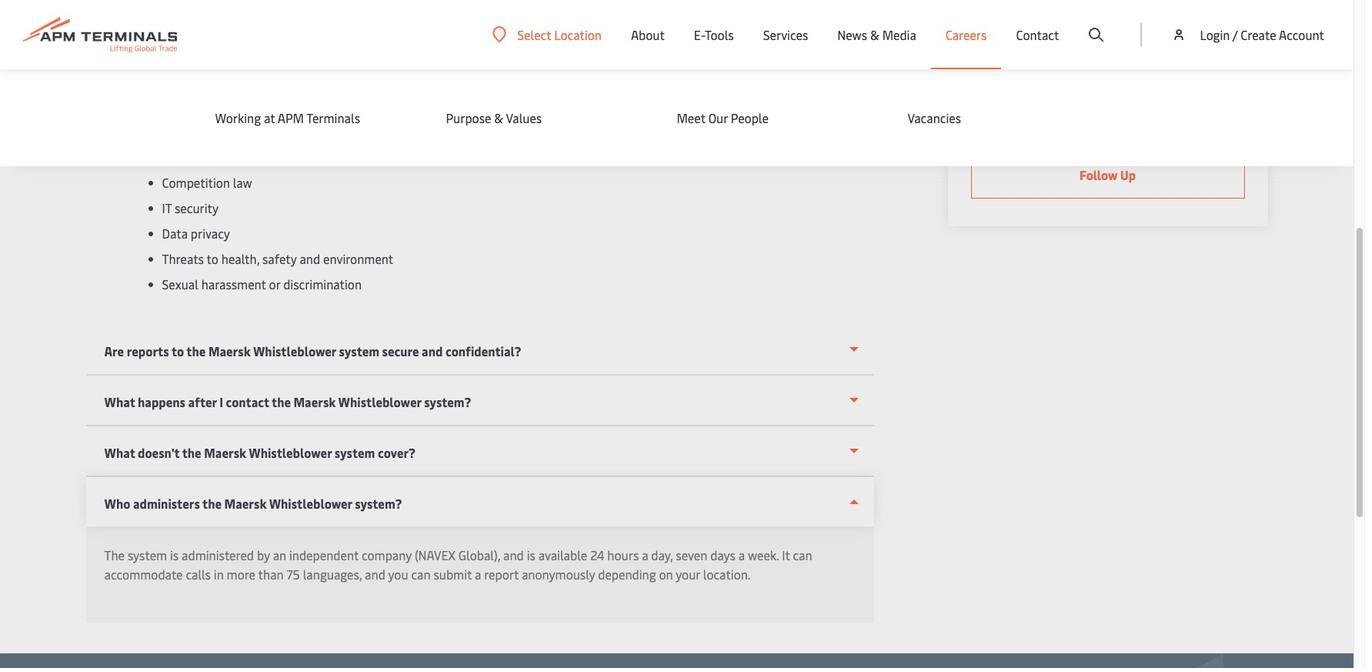 Task type: describe. For each thing, give the bounding box(es) containing it.
hours
[[608, 547, 639, 564]]

news & media
[[838, 26, 917, 43]]

& for media
[[871, 26, 880, 43]]

our
[[709, 109, 728, 126]]

corruption
[[162, 72, 222, 89]]

languages,
[[303, 566, 362, 583]]

report
[[484, 566, 519, 583]]

accommodate
[[104, 566, 183, 583]]

controls
[[239, 98, 284, 115]]

possible
[[220, 8, 267, 25]]

0 vertical spatial in
[[523, 0, 534, 6]]

purpose
[[446, 109, 492, 126]]

careers
[[946, 26, 987, 43]]

seven
[[676, 547, 708, 564]]

more
[[227, 566, 256, 583]]

tools
[[705, 26, 734, 43]]

contact
[[1017, 26, 1060, 43]]

of
[[329, 8, 341, 25]]

(navex
[[415, 547, 456, 564]]

it security
[[162, 199, 219, 216]]

foreign
[[162, 98, 204, 115]]

contact button
[[1017, 0, 1060, 69]]

money
[[162, 47, 199, 64]]

e-tools
[[694, 26, 734, 43]]

a down global),
[[475, 566, 481, 583]]

competition law
[[162, 174, 252, 191]]

meet
[[677, 109, 706, 126]]

services button
[[763, 0, 809, 69]]

terminals
[[307, 109, 360, 126]]

a left day,
[[642, 547, 649, 564]]

system inside the maersk whistleblower system is a confidential channel for all companies in the maersk group, including apm terminals. it allows you to raise concerns about possible violations of laws or group rules in the following areas:
[[240, 0, 280, 6]]

week.
[[748, 547, 779, 564]]

laws
[[344, 8, 369, 25]]

1 vertical spatial the
[[471, 8, 490, 25]]

vacancies
[[908, 109, 962, 126]]

purpose & values
[[446, 109, 542, 126]]

e-tools button
[[694, 0, 734, 69]]

/
[[1233, 26, 1238, 43]]

is inside the maersk whistleblower system is a confidential channel for all companies in the maersk group, including apm terminals. it allows you to raise concerns about possible violations of laws or group rules in the following areas:
[[283, 0, 292, 6]]

0 horizontal spatial and
[[300, 250, 320, 267]]

concerns
[[131, 8, 182, 25]]

login / create account
[[1201, 26, 1325, 43]]

news & media button
[[838, 0, 917, 69]]

health,
[[222, 250, 260, 267]]

e-
[[694, 26, 705, 43]]

2 horizontal spatial is
[[527, 547, 536, 564]]

data privacy
[[162, 225, 230, 242]]

available
[[539, 547, 588, 564]]

at
[[264, 109, 275, 126]]

independent
[[289, 547, 359, 564]]

global),
[[459, 547, 501, 564]]

select location
[[518, 26, 602, 43]]

services
[[763, 26, 809, 43]]

or inside the maersk whistleblower system is a confidential channel for all companies in the maersk group, including apm terminals. it allows you to raise concerns about possible violations of laws or group rules in the following areas:
[[372, 8, 384, 25]]

including
[[644, 0, 696, 6]]

apm inside the maersk whistleblower system is a confidential channel for all companies in the maersk group, including apm terminals. it allows you to raise concerns about possible violations of laws or group rules in the following areas:
[[698, 0, 725, 6]]

privacy
[[191, 225, 230, 242]]

account
[[1280, 26, 1325, 43]]

about
[[184, 8, 218, 25]]

it inside the system is administered by an independent company (navex global), and is available 24 hours a day, seven days a week. it can accommodate calls in more than 75 languages, and you can submit a report anonymously depending on your location.
[[782, 547, 790, 564]]

raise
[[101, 8, 128, 25]]

location.
[[703, 566, 751, 583]]

the maersk whistleblower system is a confidential channel for all companies in the maersk group, including apm terminals. it allows you to raise concerns about possible violations of laws or group rules in the following areas:
[[86, 0, 860, 25]]

1 vertical spatial to
[[207, 250, 219, 267]]

safety
[[263, 250, 297, 267]]

system inside the system is administered by an independent company (navex global), and is available 24 hours a day, seven days a week. it can accommodate calls in more than 75 languages, and you can submit a report anonymously depending on your location.
[[128, 547, 167, 564]]

0 horizontal spatial is
[[170, 547, 179, 564]]

1 maersk from the left
[[109, 0, 152, 6]]

location
[[554, 26, 602, 43]]

trade
[[206, 98, 236, 115]]

allows
[[800, 0, 837, 6]]

following
[[493, 8, 547, 25]]

an
[[273, 547, 286, 564]]

0 horizontal spatial apm
[[278, 109, 304, 126]]

submit
[[434, 566, 472, 583]]

login
[[1201, 26, 1231, 43]]

create
[[1241, 26, 1277, 43]]



Task type: vqa. For each thing, say whether or not it's contained in the screenshot.
checkbox
no



Task type: locate. For each thing, give the bounding box(es) containing it.
a inside the maersk whistleblower system is a confidential channel for all companies in the maersk group, including apm terminals. it allows you to raise concerns about possible violations of laws or group rules in the following areas:
[[295, 0, 302, 6]]

on
[[659, 566, 673, 583]]

competition
[[162, 174, 230, 191]]

maersk up raise
[[109, 0, 152, 6]]

the for the system is administered by an independent company (navex global), and is available 24 hours a day, seven days a week. it can accommodate calls in more than 75 languages, and you can submit a report anonymously depending on your location.
[[104, 547, 125, 564]]

administered
[[182, 547, 254, 564]]

1 vertical spatial or
[[269, 276, 280, 293]]

harassment
[[201, 276, 266, 293]]

or down threats to health, safety and environment
[[269, 276, 280, 293]]

1 vertical spatial apm
[[278, 109, 304, 126]]

0 horizontal spatial maersk
[[109, 0, 152, 6]]

channel
[[376, 0, 421, 6]]

apm
[[698, 0, 725, 6], [278, 109, 304, 126]]

1 horizontal spatial to
[[207, 250, 219, 267]]

0 horizontal spatial system
[[128, 547, 167, 564]]

0 vertical spatial or
[[372, 8, 384, 25]]

& left values on the top left
[[494, 109, 504, 126]]

0 vertical spatial system
[[240, 0, 280, 6]]

0 vertical spatial the
[[86, 0, 107, 6]]

0 vertical spatial the
[[536, 0, 556, 6]]

terminals.
[[728, 0, 786, 6]]

& for values
[[494, 109, 504, 126]]

you inside the maersk whistleblower system is a confidential channel for all companies in the maersk group, including apm terminals. it allows you to raise concerns about possible violations of laws or group rules in the following areas:
[[839, 0, 860, 6]]

it left allows
[[789, 0, 798, 6]]

you inside the system is administered by an independent company (navex global), and is available 24 hours a day, seven days a week. it can accommodate calls in more than 75 languages, and you can submit a report anonymously depending on your location.
[[388, 566, 408, 583]]

0 horizontal spatial the
[[471, 8, 490, 25]]

the up the areas:
[[536, 0, 556, 6]]

confidential
[[304, 0, 373, 6]]

the up accommodate
[[104, 547, 125, 564]]

and
[[300, 250, 320, 267], [504, 547, 524, 564], [365, 566, 386, 583]]

calls
[[186, 566, 211, 583]]

you
[[839, 0, 860, 6], [388, 566, 408, 583]]

or
[[372, 8, 384, 25], [269, 276, 280, 293]]

maersk up the areas:
[[558, 0, 600, 6]]

security
[[175, 199, 219, 216]]

the system is administered by an independent company (navex global), and is available 24 hours a day, seven days a week. it can accommodate calls in more than 75 languages, and you can submit a report anonymously depending on your location.
[[104, 547, 813, 583]]

1 horizontal spatial the
[[536, 0, 556, 6]]

2 vertical spatial and
[[365, 566, 386, 583]]

areas:
[[550, 8, 584, 25]]

and down the company
[[365, 566, 386, 583]]

can down "(navex"
[[411, 566, 431, 583]]

environment
[[323, 250, 394, 267]]

it inside the maersk whistleblower system is a confidential channel for all companies in the maersk group, including apm terminals. it allows you to raise concerns about possible violations of laws or group rules in the following areas:
[[789, 0, 798, 6]]

you right allows
[[839, 0, 860, 6]]

1 horizontal spatial system
[[240, 0, 280, 6]]

the for the maersk whistleblower system is a confidential channel for all companies in the maersk group, including apm terminals. it allows you to raise concerns about possible violations of laws or group rules in the following areas:
[[86, 0, 107, 6]]

in inside the system is administered by an independent company (navex global), and is available 24 hours a day, seven days a week. it can accommodate calls in more than 75 languages, and you can submit a report anonymously depending on your location.
[[214, 566, 224, 583]]

about
[[631, 26, 665, 43]]

threats to health, safety and environment
[[162, 250, 394, 267]]

people
[[731, 109, 769, 126]]

working at apm terminals link
[[215, 109, 415, 126]]

it
[[789, 0, 798, 6], [782, 547, 790, 564]]

data
[[162, 225, 188, 242]]

1 horizontal spatial you
[[839, 0, 860, 6]]

a up violations
[[295, 0, 302, 6]]

day,
[[652, 547, 673, 564]]

1 horizontal spatial is
[[283, 0, 292, 6]]

0 vertical spatial you
[[839, 0, 860, 6]]

whistleblower
[[154, 0, 237, 6]]

select
[[518, 26, 551, 43]]

to down privacy
[[207, 250, 219, 267]]

rules
[[424, 8, 455, 25]]

to
[[86, 8, 98, 25], [207, 250, 219, 267]]

1 vertical spatial system
[[128, 547, 167, 564]]

working
[[215, 109, 261, 126]]

0 horizontal spatial you
[[388, 566, 408, 583]]

depending
[[598, 566, 656, 583]]

is
[[283, 0, 292, 6], [170, 547, 179, 564], [527, 547, 536, 564]]

1 vertical spatial in
[[458, 8, 468, 25]]

1 horizontal spatial and
[[365, 566, 386, 583]]

select location button
[[493, 26, 602, 43]]

and up 'report' on the left
[[504, 547, 524, 564]]

and up discrimination
[[300, 250, 320, 267]]

& right the news
[[871, 26, 880, 43]]

2 horizontal spatial in
[[523, 0, 534, 6]]

1 horizontal spatial in
[[458, 8, 468, 25]]

in right rules
[[458, 8, 468, 25]]

group
[[387, 8, 421, 25]]

your
[[676, 566, 700, 583]]

0 horizontal spatial &
[[494, 109, 504, 126]]

1 vertical spatial can
[[411, 566, 431, 583]]

24
[[591, 547, 605, 564]]

apm right at
[[278, 109, 304, 126]]

system
[[240, 0, 280, 6], [128, 547, 167, 564]]

by
[[257, 547, 270, 564]]

system up the possible
[[240, 0, 280, 6]]

apm up e-tools
[[698, 0, 725, 6]]

you down the company
[[388, 566, 408, 583]]

0 horizontal spatial in
[[214, 566, 224, 583]]

1 vertical spatial the
[[104, 547, 125, 564]]

meet our people
[[677, 109, 769, 126]]

in
[[523, 0, 534, 6], [458, 8, 468, 25], [214, 566, 224, 583]]

violations
[[270, 8, 326, 25]]

1 vertical spatial it
[[782, 547, 790, 564]]

0 horizontal spatial can
[[411, 566, 431, 583]]

the down companies
[[471, 8, 490, 25]]

about button
[[631, 0, 665, 69]]

the inside the system is administered by an independent company (navex global), and is available 24 hours a day, seven days a week. it can accommodate calls in more than 75 languages, and you can submit a report anonymously depending on your location.
[[104, 547, 125, 564]]

the
[[536, 0, 556, 6], [471, 8, 490, 25]]

system up accommodate
[[128, 547, 167, 564]]

0 horizontal spatial to
[[86, 8, 98, 25]]

is left available
[[527, 547, 536, 564]]

&
[[871, 26, 880, 43], [494, 109, 504, 126]]

all
[[443, 0, 458, 6]]

1 horizontal spatial or
[[372, 8, 384, 25]]

anonymously
[[522, 566, 595, 583]]

money laundering
[[162, 47, 262, 64]]

0 vertical spatial apm
[[698, 0, 725, 6]]

1 horizontal spatial &
[[871, 26, 880, 43]]

0 horizontal spatial or
[[269, 276, 280, 293]]

in up "following"
[[523, 0, 534, 6]]

it
[[162, 199, 172, 216]]

maersk
[[109, 0, 152, 6], [558, 0, 600, 6]]

company
[[362, 547, 412, 564]]

& inside popup button
[[871, 26, 880, 43]]

foreign trade controls
[[162, 98, 284, 115]]

careers button
[[946, 0, 987, 69]]

it right week.
[[782, 547, 790, 564]]

sexual harassment or discrimination
[[162, 276, 362, 293]]

0 vertical spatial can
[[793, 547, 813, 564]]

sexual
[[162, 276, 198, 293]]

is up accommodate
[[170, 547, 179, 564]]

0 vertical spatial &
[[871, 26, 880, 43]]

threats
[[162, 250, 204, 267]]

values
[[506, 109, 542, 126]]

1 vertical spatial and
[[504, 547, 524, 564]]

news
[[838, 26, 868, 43]]

meet our people link
[[677, 109, 877, 126]]

to inside the maersk whistleblower system is a confidential channel for all companies in the maersk group, including apm terminals. it allows you to raise concerns about possible violations of laws or group rules in the following areas:
[[86, 8, 98, 25]]

1 horizontal spatial maersk
[[558, 0, 600, 6]]

can
[[793, 547, 813, 564], [411, 566, 431, 583]]

to left raise
[[86, 8, 98, 25]]

2 horizontal spatial and
[[504, 547, 524, 564]]

0 vertical spatial it
[[789, 0, 798, 6]]

in down the administered
[[214, 566, 224, 583]]

0 vertical spatial and
[[300, 250, 320, 267]]

the up raise
[[86, 0, 107, 6]]

1 horizontal spatial can
[[793, 547, 813, 564]]

for
[[423, 0, 440, 6]]

a
[[295, 0, 302, 6], [642, 547, 649, 564], [739, 547, 745, 564], [475, 566, 481, 583]]

1 vertical spatial you
[[388, 566, 408, 583]]

0 vertical spatial to
[[86, 8, 98, 25]]

1 horizontal spatial apm
[[698, 0, 725, 6]]

a right the days
[[739, 547, 745, 564]]

law
[[233, 174, 252, 191]]

discrimination
[[283, 276, 362, 293]]

the inside the maersk whistleblower system is a confidential channel for all companies in the maersk group, including apm terminals. it allows you to raise concerns about possible violations of laws or group rules in the following areas:
[[86, 0, 107, 6]]

days
[[711, 547, 736, 564]]

or right laws
[[372, 8, 384, 25]]

group,
[[603, 0, 641, 6]]

75
[[287, 566, 300, 583]]

is up violations
[[283, 0, 292, 6]]

login / create account link
[[1172, 0, 1325, 69]]

2 maersk from the left
[[558, 0, 600, 6]]

can right week.
[[793, 547, 813, 564]]

2 vertical spatial in
[[214, 566, 224, 583]]

1 vertical spatial &
[[494, 109, 504, 126]]

companies
[[460, 0, 521, 6]]



